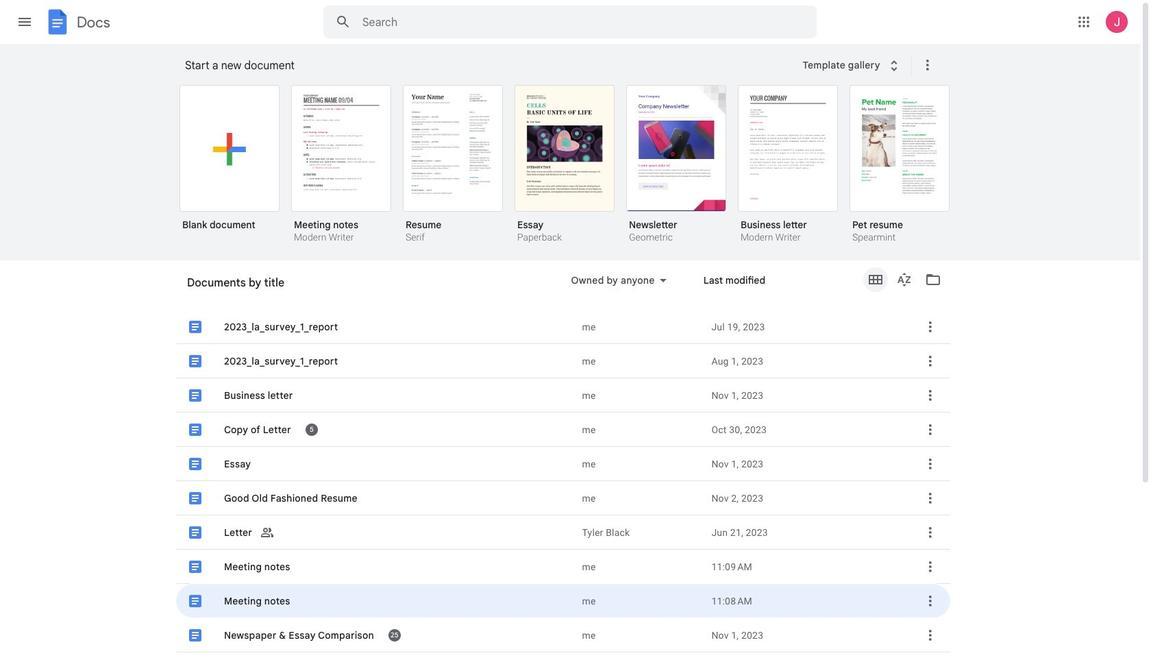 Task type: describe. For each thing, give the bounding box(es) containing it.
owned by me element for last opened by me oct 30, 2023 element on the right bottom of page
[[582, 423, 701, 436]]

medium image for last opened by me aug 1, 2023 element owned by me element
[[187, 353, 204, 369]]

owned by me element for "last opened by me 11:09 am" element
[[582, 560, 701, 573]]

medium image for owned by me element related to last opened by me 11:08 am element
[[187, 593, 204, 609]]

more actions. popup button. image for last opened by me oct 30, 2023 element on the right bottom of page
[[923, 422, 939, 438]]

more actions. popup button. image for last opened by me jul 19, 2023 element
[[923, 319, 939, 335]]

last opened by me jul 19, 2023 element
[[712, 320, 901, 333]]

more actions. popup button. image for last opened by me nov 1, 2023 'element' corresponding to fifth owned by me element from the top of the page
[[923, 456, 939, 472]]

medium image for last opened by me oct 30, 2023 element on the right bottom of page owned by me element
[[187, 422, 204, 438]]

Search bar text field
[[363, 16, 783, 29]]

more actions. popup button. image for last opened by me aug 1, 2023 element
[[923, 353, 939, 369]]

main menu image
[[16, 14, 33, 30]]

last opened by me nov 2, 2023 element
[[712, 491, 901, 505]]

copy of letter google docs 5 follow ups element
[[223, 421, 574, 438]]

1 vertical spatial heading
[[176, 260, 542, 304]]

more actions. popup button. image for last opened by me 11:08 am element
[[923, 593, 939, 609]]

more actions. popup button. image for "last opened by me 11:09 am" element
[[923, 559, 939, 575]]

last opened by me aug 1, 2023 element
[[712, 354, 901, 368]]

3 owned by me element from the top
[[582, 388, 701, 402]]

9 owned by me element from the top
[[582, 628, 701, 642]]

medium image for the owned by tyler black element
[[187, 524, 204, 541]]

owned by tyler black element
[[582, 525, 701, 539]]

letter google docs element
[[217, 268, 574, 660]]

medium image for owned by me element related to "last opened by me 11:09 am" element
[[187, 559, 204, 575]]

last opened by me oct 30, 2023 element
[[712, 423, 901, 436]]

more actions. popup button. image for last opened by me nov 2, 2023 element
[[923, 490, 939, 507]]

1 more actions. popup button. image from the top
[[923, 387, 939, 404]]

medium image for third owned by me element
[[187, 387, 204, 404]]

5 more actions. popup button. image from the top
[[923, 627, 939, 644]]

owned by me element for last opened by me aug 1, 2023 element
[[582, 354, 701, 368]]

template gallery image
[[886, 58, 903, 74]]



Task type: locate. For each thing, give the bounding box(es) containing it.
6 owned by me element from the top
[[582, 491, 701, 505]]

last opened by me jun 21, 2023 element
[[712, 525, 901, 539]]

1 last opened by me nov 1, 2023 element from the top
[[712, 388, 901, 402]]

5 owned by me element from the top
[[582, 457, 701, 471]]

5 medium image from the top
[[187, 593, 204, 609]]

more actions. popup button. image for last opened by me jun 21, 2023 element
[[923, 524, 939, 541]]

3 more actions. popup button. image from the top
[[923, 490, 939, 507]]

last opened by me nov 1, 2023 element down last opened by me 11:08 am element
[[712, 628, 901, 642]]

2 more actions. popup button. image from the top
[[923, 353, 939, 369]]

medium image for fifth owned by me element from the top of the page
[[187, 456, 204, 472]]

last opened by me nov 1, 2023 element up last opened by me nov 2, 2023 element
[[712, 457, 901, 471]]

2 more actions. popup button. image from the top
[[923, 422, 939, 438]]

4 owned by me element from the top
[[582, 423, 701, 436]]

medium image
[[187, 387, 204, 404], [187, 456, 204, 472], [187, 524, 204, 541], [187, 559, 204, 575], [187, 627, 204, 644]]

0 vertical spatial last opened by me nov 1, 2023 element
[[712, 388, 901, 402]]

more actions. popup button. image
[[923, 319, 939, 335], [923, 353, 939, 369], [923, 456, 939, 472], [923, 524, 939, 541], [923, 593, 939, 609]]

2 medium image from the top
[[187, 353, 204, 369]]

medium image for last opened by me nov 2, 2023 element's owned by me element
[[187, 490, 204, 507]]

2 owned by me element from the top
[[582, 354, 701, 368]]

more actions. image
[[917, 57, 936, 73]]

owned by me element
[[582, 320, 701, 333], [582, 354, 701, 368], [582, 388, 701, 402], [582, 423, 701, 436], [582, 457, 701, 471], [582, 491, 701, 505], [582, 560, 701, 573], [582, 594, 701, 608], [582, 628, 701, 642]]

search image
[[330, 8, 357, 36]]

5 more actions. popup button. image from the top
[[923, 593, 939, 609]]

2 medium image from the top
[[187, 456, 204, 472]]

newspaper & essay comparison google docs 25 follow ups element
[[223, 627, 574, 643]]

owned by me element for last opened by me nov 2, 2023 element
[[582, 491, 701, 505]]

option
[[180, 85, 280, 241], [291, 85, 391, 245], [403, 85, 503, 245], [515, 85, 615, 245], [627, 85, 727, 245], [738, 85, 838, 245], [850, 85, 950, 245], [176, 268, 951, 660], [176, 310, 951, 344], [176, 344, 951, 378], [176, 378, 951, 413], [176, 413, 951, 447], [176, 447, 951, 481], [176, 481, 951, 515], [176, 550, 951, 584], [176, 584, 951, 618], [176, 618, 951, 653], [176, 653, 951, 660]]

last opened by me nov 1, 2023 element for ninth owned by me element
[[712, 628, 901, 642]]

more actions. popup button. image
[[923, 387, 939, 404], [923, 422, 939, 438], [923, 490, 939, 507], [923, 559, 939, 575], [923, 627, 939, 644]]

medium image for ninth owned by me element
[[187, 627, 204, 644]]

0 vertical spatial list box
[[180, 82, 968, 261]]

4 medium image from the top
[[187, 559, 204, 575]]

1 vertical spatial list box
[[176, 268, 951, 660]]

1 medium image from the top
[[187, 387, 204, 404]]

1 vertical spatial last opened by me nov 1, 2023 element
[[712, 457, 901, 471]]

owned by me element for last opened by me 11:08 am element
[[582, 594, 701, 608]]

last opened by me nov 1, 2023 element for fifth owned by me element from the top of the page
[[712, 457, 901, 471]]

1 more actions. popup button. image from the top
[[923, 319, 939, 335]]

medium image for owned by me element for last opened by me jul 19, 2023 element
[[187, 319, 204, 335]]

last opened by me nov 1, 2023 element for third owned by me element
[[712, 388, 901, 402]]

3 medium image from the top
[[187, 524, 204, 541]]

owned by me element for last opened by me jul 19, 2023 element
[[582, 320, 701, 333]]

medium image
[[187, 319, 204, 335], [187, 353, 204, 369], [187, 422, 204, 438], [187, 490, 204, 507], [187, 593, 204, 609]]

4 more actions. popup button. image from the top
[[923, 559, 939, 575]]

1 medium image from the top
[[187, 319, 204, 335]]

last opened by me 11:08 am element
[[712, 594, 901, 608]]

last opened by me nov 1, 2023 element
[[712, 388, 901, 402], [712, 457, 901, 471], [712, 628, 901, 642]]

None search field
[[324, 5, 817, 38]]

2 last opened by me nov 1, 2023 element from the top
[[712, 457, 901, 471]]

8 owned by me element from the top
[[582, 594, 701, 608]]

last opened by me 11:09 am element
[[712, 560, 901, 573]]

7 owned by me element from the top
[[582, 560, 701, 573]]

last opened by me nov 1, 2023 element down last opened by me aug 1, 2023 element
[[712, 388, 901, 402]]

3 last opened by me nov 1, 2023 element from the top
[[712, 628, 901, 642]]

list box
[[180, 82, 968, 261], [176, 268, 951, 660]]

3 medium image from the top
[[187, 422, 204, 438]]

5 medium image from the top
[[187, 627, 204, 644]]

1 owned by me element from the top
[[582, 320, 701, 333]]

4 more actions. popup button. image from the top
[[923, 524, 939, 541]]

3 more actions. popup button. image from the top
[[923, 456, 939, 472]]

0 vertical spatial heading
[[185, 44, 794, 88]]

heading
[[185, 44, 794, 88], [176, 260, 542, 304]]

grid view image
[[868, 271, 884, 288]]

2 vertical spatial last opened by me nov 1, 2023 element
[[712, 628, 901, 642]]

4 medium image from the top
[[187, 490, 204, 507]]



Task type: vqa. For each thing, say whether or not it's contained in the screenshot.
medium icon associated with Owned By Me element corresponding to first Last opened by me Nov 1, 2023 element from the top of the bottommost list box
yes



